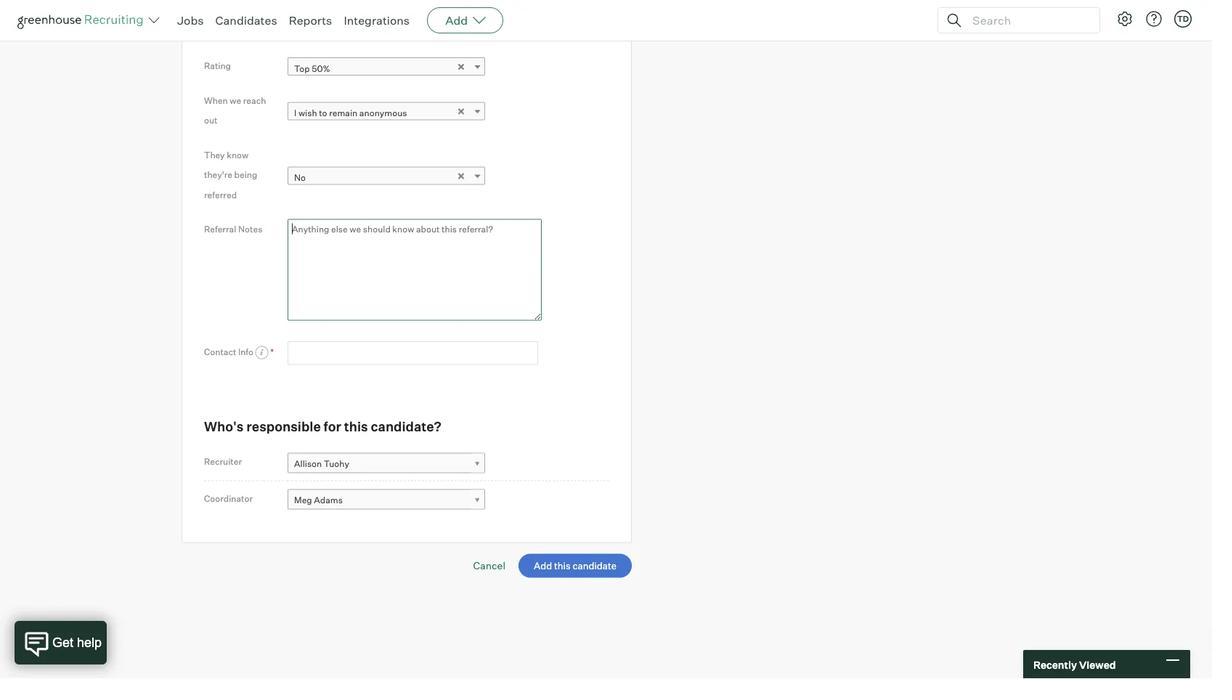 Task type: describe. For each thing, give the bounding box(es) containing it.
meg adams
[[294, 495, 343, 506]]

50%
[[312, 63, 330, 74]]

jobs link
[[177, 13, 204, 28]]

allison tuohy
[[294, 459, 349, 469]]

allison tuohy link
[[288, 453, 485, 474]]

out
[[204, 115, 218, 126]]

add
[[445, 13, 468, 28]]

meg adams link
[[288, 490, 485, 511]]

top 50%
[[294, 63, 330, 74]]

when we reach out
[[204, 95, 266, 126]]

Search text field
[[969, 10, 1087, 31]]

contact
[[204, 347, 236, 358]]

0-1 link
[[288, 23, 485, 44]]

integrations
[[344, 13, 410, 28]]

who's
[[204, 419, 244, 435]]

td button
[[1172, 7, 1195, 31]]

for
[[324, 419, 341, 435]]

cancel link
[[473, 560, 506, 572]]

1
[[304, 29, 307, 40]]

configure image
[[1116, 10, 1134, 28]]

coordinator
[[204, 493, 253, 504]]

td
[[1177, 14, 1189, 24]]

Referral Notes text field
[[288, 220, 542, 321]]

this
[[344, 419, 368, 435]]

recently viewed
[[1034, 658, 1116, 671]]

work
[[204, 26, 226, 37]]

integrations link
[[344, 13, 410, 28]]

to
[[319, 108, 327, 119]]

allison
[[294, 459, 322, 469]]

adams
[[314, 495, 343, 506]]

jobs
[[177, 13, 204, 28]]

cancel
[[473, 560, 506, 572]]

info
[[238, 347, 254, 358]]

top 50% link
[[288, 58, 485, 79]]

td button
[[1174, 10, 1192, 28]]

contact info
[[204, 347, 255, 358]]



Task type: locate. For each thing, give the bounding box(es) containing it.
candidate?
[[371, 419, 442, 435]]

they know they're being referred
[[204, 150, 257, 201]]

no link
[[288, 167, 485, 188]]

remain
[[329, 108, 358, 119]]

referral
[[204, 224, 236, 235]]

greenhouse recruiting image
[[17, 12, 148, 29]]

top
[[294, 63, 310, 74]]

who's responsible for this candidate?
[[204, 419, 442, 435]]

no
[[294, 172, 306, 183]]

referred
[[204, 190, 237, 201]]

reports
[[289, 13, 332, 28]]

i wish to remain anonymous
[[294, 108, 407, 119]]

i wish to remain anonymous link
[[288, 102, 485, 124]]

recruiter
[[204, 457, 242, 467]]

being
[[234, 170, 257, 181]]

notes
[[238, 224, 262, 235]]

meg
[[294, 495, 312, 506]]

they
[[204, 150, 225, 161]]

0-1
[[294, 29, 307, 40]]

None submit
[[519, 554, 632, 578]]

candidates link
[[215, 13, 277, 28]]

None text field
[[288, 342, 538, 365]]

add button
[[427, 7, 503, 33]]

wish
[[298, 108, 317, 119]]

i
[[294, 108, 297, 119]]

work history
[[204, 26, 257, 37]]

tuohy
[[324, 459, 349, 469]]

responsible
[[246, 419, 321, 435]]

when
[[204, 95, 228, 106]]

history
[[227, 26, 257, 37]]

None file field
[[17, 607, 201, 622], [0, 625, 183, 640], [17, 607, 201, 622], [0, 625, 183, 640]]

reach
[[243, 95, 266, 106]]

candidates
[[215, 13, 277, 28]]

0-
[[294, 29, 304, 40]]

anonymous
[[359, 108, 407, 119]]

referral notes
[[204, 224, 262, 235]]

rating
[[204, 61, 231, 72]]

recently
[[1034, 658, 1077, 671]]

*
[[270, 347, 274, 358]]

we
[[230, 95, 241, 106]]

know
[[227, 150, 249, 161]]

viewed
[[1079, 658, 1116, 671]]

reports link
[[289, 13, 332, 28]]

they're
[[204, 170, 232, 181]]



Task type: vqa. For each thing, say whether or not it's contained in the screenshot.
Top 50% Link
yes



